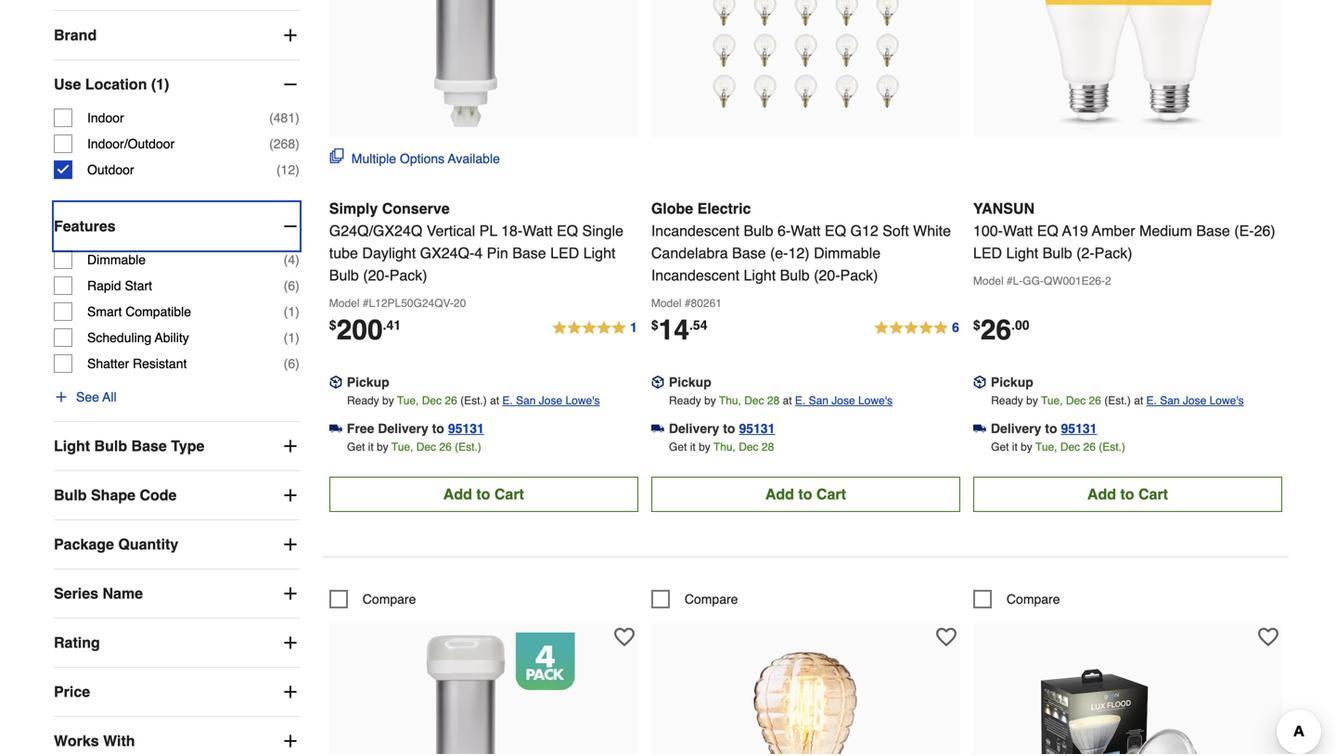 Task type: vqa. For each thing, say whether or not it's contained in the screenshot.
ad
no



Task type: describe. For each thing, give the bounding box(es) containing it.
ready for pickup icon for ready by thu, dec 28 at e. san jose lowe's
[[669, 394, 701, 407]]

white
[[913, 222, 951, 239]]

actual price $14.54 element
[[651, 314, 708, 346]]

scheduling
[[87, 330, 152, 345]]

bulb inside simply conserve g24q/gx24q vertical pl 18-watt eq single tube daylight gx24q-4 pin base led light bulb (20-pack)
[[329, 267, 359, 284]]

amber
[[1092, 222, 1136, 239]]

globe electric incandescent bulb 6-watt eq g12 soft white candelabra base (e-12) dimmable incandescent light bulb (20-pack)
[[651, 200, 951, 284]]

0 horizontal spatial dimmable
[[87, 253, 146, 267]]

model # l12pl50g24qv-20
[[329, 297, 466, 310]]

) for outdoor
[[295, 162, 300, 177]]

led inside 'yansun 100-watt eq a19 amber medium base (e-26) led light bulb (2-pack)'
[[974, 244, 1002, 262]]

simply conserve g24q/gx24q vertical pl 18-watt eq single tube daylight gx24q-4 pin base led light bulb (4-pack) image
[[382, 633, 586, 755]]

5004699881 element
[[651, 590, 738, 609]]

1 vertical spatial 28
[[762, 441, 774, 454]]

bulb inside 'yansun 100-watt eq a19 amber medium base (e-26) led light bulb (2-pack)'
[[1043, 244, 1073, 262]]

2 add to cart button from the left
[[651, 477, 961, 512]]

start
[[125, 279, 152, 293]]

watt inside "globe electric incandescent bulb 6-watt eq g12 soft white candelabra base (e-12) dimmable incandescent light bulb (20-pack)"
[[791, 222, 821, 239]]

g24q/gx24q
[[329, 222, 423, 239]]

conserve
[[382, 200, 450, 217]]

at for free delivery to 95131
[[490, 394, 499, 407]]

see all button
[[54, 388, 117, 407]]

95131 button for 2nd "e. san jose lowe's" button from the right
[[739, 419, 775, 438]]

1 heart outline image from the left
[[614, 627, 635, 648]]

bulb down 12)
[[780, 267, 810, 284]]

$ 14 .54
[[651, 314, 708, 346]]

plus image for series name
[[281, 585, 300, 603]]

( 1 ) for compatible
[[284, 304, 300, 319]]

see all
[[76, 390, 117, 405]]

with
[[103, 733, 135, 750]]

brand button
[[54, 11, 300, 59]]

l12pl50g24qv-
[[369, 297, 454, 310]]

( for smart compatible
[[284, 304, 288, 319]]

bulb inside light bulb base type button
[[94, 438, 127, 455]]

g12
[[851, 222, 879, 239]]

e. for delivery to 95131
[[1147, 394, 1157, 407]]

( 1 ) for ability
[[284, 330, 300, 345]]

1 delivery from the left
[[378, 421, 429, 436]]

features
[[54, 218, 116, 235]]

simply
[[329, 200, 378, 217]]

works
[[54, 733, 99, 750]]

95131 for get it by tue, dec 26 (est.)
[[1061, 421, 1097, 436]]

0 vertical spatial thu,
[[719, 394, 741, 407]]

shatter resistant
[[87, 356, 187, 371]]

watt inside simply conserve g24q/gx24q vertical pl 18-watt eq single tube daylight gx24q-4 pin base led light bulb (20-pack)
[[523, 222, 553, 239]]

$ 26 .00
[[974, 314, 1030, 346]]

$ 200 .41
[[329, 314, 401, 346]]

2
[[1105, 275, 1112, 288]]

globe
[[651, 200, 693, 217]]

ready for ready by tue, dec 26 (est.) at e. san jose lowe's pickup icon
[[991, 394, 1024, 407]]

features button
[[54, 202, 300, 251]]

) for indoor/outdoor
[[295, 137, 300, 151]]

compare for '5013103807' element
[[363, 592, 416, 607]]

pickup image for ready by tue, dec 26 (est.) at e. san jose lowe's
[[974, 376, 987, 389]]

single
[[582, 222, 624, 239]]

ability
[[155, 330, 189, 345]]

delivery to 95131 for tue, dec 26
[[991, 421, 1097, 436]]

bulb shape code button
[[54, 472, 300, 520]]

pl
[[480, 222, 497, 239]]

3 add to cart button from the left
[[974, 477, 1283, 512]]

3 add to cart from the left
[[1088, 486, 1168, 503]]

gg-
[[1023, 275, 1044, 288]]

get for 3rd "e. san jose lowe's" button from the right
[[347, 441, 365, 454]]

1 button
[[551, 317, 638, 340]]

(1)
[[151, 76, 169, 93]]

eq inside "globe electric incandescent bulb 6-watt eq g12 soft white candelabra base (e-12) dimmable incandescent light bulb (20-pack)"
[[825, 222, 846, 239]]

qw001e26-
[[1044, 275, 1105, 288]]

minus image
[[281, 75, 300, 94]]

95131 for get it by thu, dec 28
[[739, 421, 775, 436]]

plus image for brand
[[281, 26, 300, 45]]

1 inside button
[[630, 320, 637, 335]]

light bulb base type
[[54, 438, 205, 455]]

base inside 'yansun 100-watt eq a19 amber medium base (e-26) led light bulb (2-pack)'
[[1197, 222, 1230, 239]]

package quantity
[[54, 536, 178, 553]]

268
[[274, 137, 295, 151]]

scheduling ability
[[87, 330, 189, 345]]

minus image
[[281, 217, 300, 236]]

l-
[[1013, 275, 1023, 288]]

bulb shape code
[[54, 487, 177, 504]]

ready by thu, dec 28 at e. san jose lowe's
[[669, 394, 893, 407]]

plus image for bulb shape code
[[281, 486, 300, 505]]

watt inside 'yansun 100-watt eq a19 amber medium base (e-26) led light bulb (2-pack)'
[[1003, 222, 1033, 239]]

(e-
[[1235, 222, 1254, 239]]

.54
[[690, 318, 708, 333]]

.00
[[1012, 318, 1030, 333]]

at for delivery to 95131
[[1134, 394, 1144, 407]]

light inside simply conserve g24q/gx24q vertical pl 18-watt eq single tube daylight gx24q-4 pin base led light bulb (20-pack)
[[584, 244, 616, 262]]

compatible
[[126, 304, 191, 319]]

( for rapid start
[[284, 279, 288, 293]]

yansun 100-watt eq a19 amber medium base (e-26) led light bulb (2-pack)
[[974, 200, 1276, 262]]

1 incandescent from the top
[[651, 222, 740, 239]]

pickup for ready by tue, dec 26 (est.) at e. san jose lowe's pickup icon
[[991, 375, 1034, 390]]

ready by tue, dec 26 (est.) at e. san jose lowe's for delivery to 95131
[[991, 394, 1244, 407]]

add for third add to cart button from left
[[1088, 486, 1117, 503]]

6 for shatter resistant
[[288, 356, 295, 371]]

pack) for simply conserve g24q/gx24q vertical pl 18-watt eq single tube daylight gx24q-4 pin base led light bulb (20-pack)
[[390, 267, 428, 284]]

multiple
[[352, 151, 396, 166]]

6 for rapid start
[[288, 279, 295, 293]]

san for delivery to 95131
[[1160, 394, 1180, 407]]

vertical
[[427, 222, 475, 239]]

.41
[[383, 318, 401, 333]]

smart compatible
[[87, 304, 191, 319]]

free
[[347, 421, 374, 436]]

6 inside button
[[952, 320, 960, 335]]

soft
[[883, 222, 909, 239]]

light inside button
[[54, 438, 90, 455]]

model # 80261
[[651, 297, 722, 310]]

model for incandescent bulb 6-watt eq g12 soft white candelabra base (e-12) dimmable incandescent light bulb (20-pack)
[[651, 297, 682, 310]]

) for smart compatible
[[295, 304, 300, 319]]

6 button
[[873, 317, 961, 340]]

481
[[274, 111, 295, 125]]

outdoor
[[87, 162, 134, 177]]

model # l-gg-qw001e26-2
[[974, 275, 1112, 288]]

(20- for gx24q-
[[363, 267, 390, 284]]

package quantity button
[[54, 521, 300, 569]]

tube
[[329, 244, 358, 262]]

get it by tue, dec 26 (est.) for delivery
[[347, 441, 481, 454]]

jose for delivery to 95131
[[1183, 394, 1207, 407]]

2 at from the left
[[783, 394, 792, 407]]

(20- for base
[[814, 267, 840, 284]]

2 e. san jose lowe's button from the left
[[795, 392, 893, 410]]

1 e. san jose lowe's button from the left
[[503, 392, 600, 410]]

a19
[[1063, 222, 1089, 239]]

5 stars image for 14
[[873, 317, 961, 340]]

95131 button for 3rd "e. san jose lowe's" button from the right
[[448, 419, 484, 438]]

base inside button
[[131, 438, 167, 455]]

add for third add to cart button from right
[[443, 486, 472, 503]]

series name button
[[54, 570, 300, 618]]

bulb left 6- on the right of page
[[744, 222, 774, 239]]

base inside simply conserve g24q/gx24q vertical pl 18-watt eq single tube daylight gx24q-4 pin base led light bulb (20-pack)
[[513, 244, 546, 262]]

type
[[171, 438, 205, 455]]

2 add to cart from the left
[[766, 486, 846, 503]]

3 e. san jose lowe's button from the left
[[1147, 392, 1244, 410]]

delivery for get it by thu, dec 28
[[669, 421, 720, 436]]

rapid
[[87, 279, 121, 293]]

rating button
[[54, 619, 300, 667]]

1 add to cart from the left
[[443, 486, 524, 503]]

available
[[448, 151, 500, 166]]

candelabra
[[651, 244, 728, 262]]

simply conserve g24q/gx24q vertical pl 18-watt eq single tube daylight gx24q-4 pin base led light bulb (20-pack)
[[329, 200, 624, 284]]

multiple options available
[[352, 151, 500, 166]]

price
[[54, 684, 90, 701]]

$ for 200
[[329, 318, 337, 333]]

brand
[[54, 27, 97, 44]]

18-
[[501, 222, 523, 239]]

shatter
[[87, 356, 129, 371]]

20
[[454, 297, 466, 310]]

plus image for price
[[281, 683, 300, 702]]

e. for free delivery to 95131
[[503, 394, 513, 407]]

gx24q-
[[420, 244, 475, 262]]



Task type: locate. For each thing, give the bounding box(es) containing it.
eq inside 'yansun 100-watt eq a19 amber medium base (e-26) led light bulb (2-pack)'
[[1037, 222, 1059, 239]]

eq left single
[[557, 222, 578, 239]]

( 6 ) for resistant
[[284, 356, 300, 371]]

watt down yansun
[[1003, 222, 1033, 239]]

actual price $26.00 element
[[974, 314, 1030, 346]]

1 vertical spatial ( 6 )
[[284, 356, 300, 371]]

2 plus image from the top
[[281, 732, 300, 751]]

#
[[1007, 275, 1013, 288], [363, 297, 369, 310], [685, 297, 691, 310]]

plus image inside see all button
[[54, 390, 69, 405]]

get
[[347, 441, 365, 454], [669, 441, 687, 454], [991, 441, 1009, 454]]

1 vertical spatial thu,
[[714, 441, 736, 454]]

watt up 12)
[[791, 222, 821, 239]]

# for yansun 100-watt eq a19 amber medium base (e-26) led light bulb (2-pack)
[[1007, 275, 1013, 288]]

e.
[[503, 394, 513, 407], [795, 394, 806, 407], [1147, 394, 1157, 407]]

ready
[[347, 394, 379, 407], [669, 394, 701, 407], [991, 394, 1024, 407]]

1 horizontal spatial pack)
[[840, 267, 878, 284]]

get it by tue, dec 26 (est.)
[[347, 441, 481, 454], [991, 441, 1126, 454]]

cart
[[495, 486, 524, 503], [817, 486, 846, 503], [1139, 486, 1168, 503]]

# left gg- on the right
[[1007, 275, 1013, 288]]

( for indoor
[[269, 111, 274, 125]]

2 horizontal spatial pack)
[[1095, 244, 1133, 262]]

( for outdoor
[[276, 162, 281, 177]]

0 horizontal spatial #
[[363, 297, 369, 310]]

1 add from the left
[[443, 486, 472, 503]]

thu, up get it by thu, dec 28
[[719, 394, 741, 407]]

cart for second add to cart button from right
[[817, 486, 846, 503]]

( 1 ) left 200
[[284, 330, 300, 345]]

model up 14
[[651, 297, 682, 310]]

$
[[329, 318, 337, 333], [651, 318, 659, 333], [974, 318, 981, 333]]

) for indoor
[[295, 111, 300, 125]]

( 1 )
[[284, 304, 300, 319], [284, 330, 300, 345]]

1 jose from the left
[[539, 394, 563, 407]]

thu, down ready by thu, dec 28 at e. san jose lowe's
[[714, 441, 736, 454]]

2 5 stars image from the left
[[873, 317, 961, 340]]

28 down ready by thu, dec 28 at e. san jose lowe's
[[762, 441, 774, 454]]

0 horizontal spatial e. san jose lowe's button
[[503, 392, 600, 410]]

2 truck filled image from the left
[[651, 422, 664, 435]]

quantity
[[118, 536, 178, 553]]

# up .54
[[685, 297, 691, 310]]

use location (1)
[[54, 76, 169, 93]]

2 ( 6 ) from the top
[[284, 356, 300, 371]]

globe electric incandescent bulb 6-watt eq g12 soft white candelabra base (e-12) dimmable incandescent light bulb (20-pack) image
[[704, 0, 908, 130]]

0 horizontal spatial add to cart
[[443, 486, 524, 503]]

1 horizontal spatial eq
[[825, 222, 846, 239]]

pickup image
[[651, 376, 664, 389], [974, 376, 987, 389]]

0 horizontal spatial delivery
[[378, 421, 429, 436]]

0 horizontal spatial san
[[516, 394, 536, 407]]

0 horizontal spatial $
[[329, 318, 337, 333]]

2 ready by tue, dec 26 (est.) at e. san jose lowe's from the left
[[991, 394, 1244, 407]]

1 for scheduling ability
[[288, 330, 295, 345]]

light down see all button
[[54, 438, 90, 455]]

$ left .00
[[974, 318, 981, 333]]

plus image inside works with "button"
[[281, 732, 300, 751]]

lowe's for delivery to 95131
[[1210, 394, 1244, 407]]

2 eq from the left
[[825, 222, 846, 239]]

$ for 14
[[651, 318, 659, 333]]

bulb inside 'bulb shape code' button
[[54, 487, 87, 504]]

) for scheduling ability
[[295, 330, 300, 345]]

1 eq from the left
[[557, 222, 578, 239]]

3 $ from the left
[[974, 318, 981, 333]]

0 vertical spatial 28
[[767, 394, 780, 407]]

) for shatter resistant
[[295, 356, 300, 371]]

) for dimmable
[[295, 253, 300, 267]]

plus image inside price button
[[281, 683, 300, 702]]

0 horizontal spatial pickup image
[[651, 376, 664, 389]]

12
[[281, 162, 295, 177]]

( 12 )
[[276, 162, 300, 177]]

1 at from the left
[[490, 394, 499, 407]]

shape
[[91, 487, 136, 504]]

0 horizontal spatial heart outline image
[[614, 627, 635, 648]]

5 stars image containing 1
[[551, 317, 638, 340]]

3 95131 from the left
[[1061, 421, 1097, 436]]

2 delivery to 95131 from the left
[[991, 421, 1097, 436]]

3 truck filled image from the left
[[974, 422, 987, 435]]

model
[[974, 275, 1004, 288], [329, 297, 360, 310], [651, 297, 682, 310]]

options
[[400, 151, 445, 166]]

truck filled image for pickup icon for ready by thu, dec 28 at e. san jose lowe's
[[651, 422, 664, 435]]

0 horizontal spatial lowe's
[[566, 394, 600, 407]]

( 6 ) for start
[[284, 279, 300, 293]]

delivery to 95131
[[669, 421, 775, 436], [991, 421, 1097, 436]]

daylight
[[362, 244, 416, 262]]

5 stars image left 14
[[551, 317, 638, 340]]

5013103807 element
[[329, 590, 416, 609]]

2 horizontal spatial get
[[991, 441, 1009, 454]]

all
[[102, 390, 117, 405]]

1 lowe's from the left
[[566, 394, 600, 407]]

eq left g12
[[825, 222, 846, 239]]

truck filled image
[[329, 422, 342, 435], [651, 422, 664, 435], [974, 422, 987, 435]]

resistant
[[133, 356, 187, 371]]

1 cart from the left
[[495, 486, 524, 503]]

0 horizontal spatial truck filled image
[[329, 422, 342, 435]]

3 add from the left
[[1088, 486, 1117, 503]]

3 eq from the left
[[1037, 222, 1059, 239]]

1 get from the left
[[347, 441, 365, 454]]

3 cart from the left
[[1139, 486, 1168, 503]]

ready for pickup image
[[347, 394, 379, 407]]

dimmable up 'rapid start'
[[87, 253, 146, 267]]

2 pickup from the left
[[669, 375, 712, 390]]

pack) inside 'yansun 100-watt eq a19 amber medium base (e-26) led light bulb (2-pack)'
[[1095, 244, 1133, 262]]

0 horizontal spatial cart
[[495, 486, 524, 503]]

compare
[[363, 592, 416, 607], [685, 592, 738, 607], [1007, 592, 1060, 607]]

rapid start
[[87, 279, 152, 293]]

pickup for pickup image
[[347, 375, 390, 390]]

1 horizontal spatial at
[[783, 394, 792, 407]]

1 horizontal spatial dimmable
[[814, 244, 881, 262]]

0 horizontal spatial get it by tue, dec 26 (est.)
[[347, 441, 481, 454]]

# up actual price $200.41 element
[[363, 297, 369, 310]]

(20- inside simply conserve g24q/gx24q vertical pl 18-watt eq single tube daylight gx24q-4 pin base led light bulb (20-pack)
[[363, 267, 390, 284]]

2 95131 button from the left
[[739, 419, 775, 438]]

1 horizontal spatial ready
[[669, 394, 701, 407]]

0 horizontal spatial compare
[[363, 592, 416, 607]]

globe electric 40-watt eq g25 soft white medium base (e-26) dimmable incandescent light bulb image
[[704, 633, 908, 755]]

14
[[659, 314, 690, 346]]

it
[[368, 441, 374, 454], [690, 441, 696, 454], [1012, 441, 1018, 454]]

at
[[490, 394, 499, 407], [783, 394, 792, 407], [1134, 394, 1144, 407]]

incandescent down candelabra
[[651, 267, 740, 284]]

2 95131 from the left
[[739, 421, 775, 436]]

get for 2nd "e. san jose lowe's" button from the right
[[669, 441, 687, 454]]

2 horizontal spatial e.
[[1147, 394, 1157, 407]]

san
[[516, 394, 536, 407], [809, 394, 829, 407], [1160, 394, 1180, 407]]

0 horizontal spatial e.
[[503, 394, 513, 407]]

eq inside simply conserve g24q/gx24q vertical pl 18-watt eq single tube daylight gx24q-4 pin base led light bulb (20-pack)
[[557, 222, 578, 239]]

) for rapid start
[[295, 279, 300, 293]]

2 get from the left
[[669, 441, 687, 454]]

works with
[[54, 733, 135, 750]]

compare for 1002794378 element
[[1007, 592, 1060, 607]]

2 delivery from the left
[[669, 421, 720, 436]]

model for 100-watt eq a19 amber medium base (e-26) led light bulb (2-pack)
[[974, 275, 1004, 288]]

cart for third add to cart button from right
[[495, 486, 524, 503]]

# for globe electric incandescent bulb 6-watt eq g12 soft white candelabra base (e-12) dimmable incandescent light bulb (20-pack)
[[685, 297, 691, 310]]

2 san from the left
[[809, 394, 829, 407]]

works with button
[[54, 718, 300, 755]]

jose for free delivery to 95131
[[539, 394, 563, 407]]

4 down minus icon
[[288, 253, 295, 267]]

ready down actual price $26.00 element
[[991, 394, 1024, 407]]

pickup image down 14
[[651, 376, 664, 389]]

# for simply conserve g24q/gx24q vertical pl 18-watt eq single tube daylight gx24q-4 pin base led light bulb (20-pack)
[[363, 297, 369, 310]]

san for free delivery to 95131
[[516, 394, 536, 407]]

0 horizontal spatial (20-
[[363, 267, 390, 284]]

get for third "e. san jose lowe's" button
[[991, 441, 1009, 454]]

3 ready from the left
[[991, 394, 1024, 407]]

2 watt from the left
[[791, 222, 821, 239]]

0 horizontal spatial eq
[[557, 222, 578, 239]]

2 e. from the left
[[795, 394, 806, 407]]

1 horizontal spatial pickup
[[669, 375, 712, 390]]

2 pickup image from the left
[[974, 376, 987, 389]]

1 horizontal spatial model
[[651, 297, 682, 310]]

2 cart from the left
[[817, 486, 846, 503]]

compare for 5004699881 element
[[685, 592, 738, 607]]

1 get it by tue, dec 26 (est.) from the left
[[347, 441, 481, 454]]

1 horizontal spatial get it by tue, dec 26 (est.)
[[991, 441, 1126, 454]]

1 95131 button from the left
[[448, 419, 484, 438]]

0 vertical spatial ( 1 )
[[284, 304, 300, 319]]

add
[[443, 486, 472, 503], [766, 486, 794, 503], [1088, 486, 1117, 503]]

200
[[337, 314, 383, 346]]

price button
[[54, 668, 300, 717]]

1 ( 6 ) from the top
[[284, 279, 300, 293]]

plus image inside the 'series name' button
[[281, 585, 300, 603]]

4 inside simply conserve g24q/gx24q vertical pl 18-watt eq single tube daylight gx24q-4 pin base led light bulb (20-pack)
[[475, 244, 483, 262]]

smart
[[87, 304, 122, 319]]

2 horizontal spatial eq
[[1037, 222, 1059, 239]]

1 ready from the left
[[347, 394, 379, 407]]

( for indoor/outdoor
[[269, 137, 274, 151]]

yansun 100-watt eq a19 amber medium base (e-26) led light bulb (2-pack) image
[[1026, 0, 1230, 130]]

free delivery to 95131
[[347, 421, 484, 436]]

2 (20- from the left
[[814, 267, 840, 284]]

1 horizontal spatial lowe's
[[858, 394, 893, 407]]

0 horizontal spatial it
[[368, 441, 374, 454]]

indoor
[[87, 111, 124, 125]]

watt right pl
[[523, 222, 553, 239]]

1 5 stars image from the left
[[551, 317, 638, 340]]

dimmable
[[814, 244, 881, 262], [87, 253, 146, 267]]

0 horizontal spatial add
[[443, 486, 472, 503]]

1 horizontal spatial 4
[[475, 244, 483, 262]]

2 horizontal spatial add
[[1088, 486, 1117, 503]]

7 ) from the top
[[295, 330, 300, 345]]

1 horizontal spatial san
[[809, 394, 829, 407]]

(
[[269, 111, 274, 125], [269, 137, 274, 151], [276, 162, 281, 177], [284, 253, 288, 267], [284, 279, 288, 293], [284, 304, 288, 319], [284, 330, 288, 345], [284, 356, 288, 371]]

2 lowe's from the left
[[858, 394, 893, 407]]

pickup down actual price $26.00 element
[[991, 375, 1034, 390]]

0 horizontal spatial jose
[[539, 394, 563, 407]]

1002794378 element
[[974, 590, 1060, 609]]

incandescent up candelabra
[[651, 222, 740, 239]]

2 horizontal spatial #
[[1007, 275, 1013, 288]]

(2-
[[1077, 244, 1095, 262]]

light inside "globe electric incandescent bulb 6-watt eq g12 soft white candelabra base (e-12) dimmable incandescent light bulb (20-pack)"
[[744, 267, 776, 284]]

compare inside 5004699881 element
[[685, 592, 738, 607]]

2 horizontal spatial 95131
[[1061, 421, 1097, 436]]

3 watt from the left
[[1003, 222, 1033, 239]]

1 $ from the left
[[329, 318, 337, 333]]

series name
[[54, 585, 143, 602]]

geeni geeni lux par 38 75-watt eq par38 cool white medium base (e-26) dimmable smart led light bulb image
[[1026, 633, 1230, 755]]

2 horizontal spatial truck filled image
[[974, 422, 987, 435]]

1 horizontal spatial add
[[766, 486, 794, 503]]

plus image for light bulb base type
[[281, 437, 300, 456]]

watt
[[523, 222, 553, 239], [791, 222, 821, 239], [1003, 222, 1033, 239]]

5 stars image for 200
[[551, 317, 638, 340]]

1 horizontal spatial e.
[[795, 394, 806, 407]]

1 horizontal spatial delivery to 95131
[[991, 421, 1097, 436]]

bulb down tube
[[329, 267, 359, 284]]

0 horizontal spatial pickup
[[347, 375, 390, 390]]

add for second add to cart button from right
[[766, 486, 794, 503]]

80261
[[691, 297, 722, 310]]

plus image for package quantity
[[281, 536, 300, 554]]

pickup down actual price $14.54 element
[[669, 375, 712, 390]]

2 horizontal spatial e. san jose lowe's button
[[1147, 392, 1244, 410]]

28 up get it by thu, dec 28
[[767, 394, 780, 407]]

plus image for works with
[[281, 732, 300, 751]]

0 horizontal spatial ready by tue, dec 26 (est.) at e. san jose lowe's
[[347, 394, 600, 407]]

0 vertical spatial plus image
[[281, 683, 300, 702]]

location
[[85, 76, 147, 93]]

light down (e-
[[744, 267, 776, 284]]

28
[[767, 394, 780, 407], [762, 441, 774, 454]]

get it by thu, dec 28
[[669, 441, 774, 454]]

1 horizontal spatial watt
[[791, 222, 821, 239]]

pickup
[[347, 375, 390, 390], [669, 375, 712, 390], [991, 375, 1034, 390]]

1 down ( 4 )
[[288, 304, 295, 319]]

0 horizontal spatial ready
[[347, 394, 379, 407]]

1 95131 from the left
[[448, 421, 484, 436]]

3 at from the left
[[1134, 394, 1144, 407]]

1 compare from the left
[[363, 592, 416, 607]]

1 horizontal spatial $
[[651, 318, 659, 333]]

3 pickup from the left
[[991, 375, 1034, 390]]

$ inside $ 14 .54
[[651, 318, 659, 333]]

pack) for globe electric incandescent bulb 6-watt eq g12 soft white candelabra base (e-12) dimmable incandescent light bulb (20-pack)
[[840, 267, 878, 284]]

bulb down all at the left of the page
[[94, 438, 127, 455]]

( 268 )
[[269, 137, 300, 151]]

2 horizontal spatial at
[[1134, 394, 1144, 407]]

0 vertical spatial ( 6 )
[[284, 279, 300, 293]]

truck filled image for ready by tue, dec 26 (est.) at e. san jose lowe's pickup icon
[[974, 422, 987, 435]]

pack) down g12
[[840, 267, 878, 284]]

5 stars image containing 6
[[873, 317, 961, 340]]

pickup image
[[329, 376, 342, 389]]

0 horizontal spatial at
[[490, 394, 499, 407]]

1 horizontal spatial add to cart button
[[651, 477, 961, 512]]

1 horizontal spatial truck filled image
[[651, 422, 664, 435]]

1 truck filled image from the left
[[329, 422, 342, 435]]

2 horizontal spatial lowe's
[[1210, 394, 1244, 407]]

package
[[54, 536, 114, 553]]

3 jose from the left
[[1183, 394, 1207, 407]]

pickup image for ready by thu, dec 28 at e. san jose lowe's
[[651, 376, 664, 389]]

0 horizontal spatial led
[[551, 244, 579, 262]]

2 horizontal spatial $
[[974, 318, 981, 333]]

plus image inside 'bulb shape code' button
[[281, 486, 300, 505]]

1 it from the left
[[368, 441, 374, 454]]

plus image inside brand button
[[281, 26, 300, 45]]

0 horizontal spatial add to cart button
[[329, 477, 638, 512]]

3 compare from the left
[[1007, 592, 1060, 607]]

1 horizontal spatial cart
[[817, 486, 846, 503]]

3 95131 button from the left
[[1061, 419, 1097, 438]]

1 horizontal spatial ready by tue, dec 26 (est.) at e. san jose lowe's
[[991, 394, 1244, 407]]

4
[[475, 244, 483, 262], [288, 253, 295, 267]]

3 it from the left
[[1012, 441, 1018, 454]]

1 vertical spatial plus image
[[281, 732, 300, 751]]

medium
[[1140, 222, 1193, 239]]

e. san jose lowe's button
[[503, 392, 600, 410], [795, 392, 893, 410], [1147, 392, 1244, 410]]

$ down model # 80261
[[651, 318, 659, 333]]

2 get it by tue, dec 26 (est.) from the left
[[991, 441, 1126, 454]]

pickup image down actual price $26.00 element
[[974, 376, 987, 389]]

1 left 200
[[288, 330, 295, 345]]

light up l-
[[1007, 244, 1039, 262]]

plus image
[[281, 26, 300, 45], [54, 390, 69, 405], [281, 437, 300, 456], [281, 486, 300, 505], [281, 536, 300, 554], [281, 585, 300, 603], [281, 634, 300, 653]]

actual price $200.41 element
[[329, 314, 401, 346]]

add to cart
[[443, 486, 524, 503], [766, 486, 846, 503], [1088, 486, 1168, 503]]

rating
[[54, 634, 100, 652]]

8 ) from the top
[[295, 356, 300, 371]]

0 vertical spatial incandescent
[[651, 222, 740, 239]]

1 ready by tue, dec 26 (est.) at e. san jose lowe's from the left
[[347, 394, 600, 407]]

2 $ from the left
[[651, 318, 659, 333]]

( 1 ) down ( 4 )
[[284, 304, 300, 319]]

light bulb base type button
[[54, 422, 300, 471]]

1 plus image from the top
[[281, 683, 300, 702]]

1 delivery to 95131 from the left
[[669, 421, 775, 436]]

2 led from the left
[[974, 244, 1002, 262]]

$ for 26
[[974, 318, 981, 333]]

0 horizontal spatial model
[[329, 297, 360, 310]]

2 jose from the left
[[832, 394, 855, 407]]

$ inside the $ 200 .41
[[329, 318, 337, 333]]

0 horizontal spatial 95131 button
[[448, 419, 484, 438]]

0 horizontal spatial pack)
[[390, 267, 428, 284]]

series
[[54, 585, 98, 602]]

model up 200
[[329, 297, 360, 310]]

light
[[584, 244, 616, 262], [1007, 244, 1039, 262], [744, 267, 776, 284], [54, 438, 90, 455]]

2 horizontal spatial pickup
[[991, 375, 1034, 390]]

100-
[[974, 222, 1003, 239]]

(e-
[[770, 244, 788, 262]]

simply conserve g24q/gx24q vertical pl 18-watt eq single tube daylight gx24q-4 pin base led light bulb (20-pack) image
[[382, 0, 586, 130]]

2 it from the left
[[690, 441, 696, 454]]

4 ) from the top
[[295, 253, 300, 267]]

cart for third add to cart button from left
[[1139, 486, 1168, 503]]

bulb left the (2-
[[1043, 244, 1073, 262]]

1 (20- from the left
[[363, 267, 390, 284]]

ready up get it by thu, dec 28
[[669, 394, 701, 407]]

ready up free on the bottom left
[[347, 394, 379, 407]]

heart outline image
[[936, 627, 957, 648]]

1 horizontal spatial (20-
[[814, 267, 840, 284]]

3 delivery from the left
[[991, 421, 1042, 436]]

( 4 )
[[284, 253, 300, 267]]

2 horizontal spatial 95131 button
[[1061, 419, 1097, 438]]

yansun
[[974, 200, 1035, 217]]

( 481 )
[[269, 111, 300, 125]]

pack) down amber
[[1095, 244, 1133, 262]]

2 horizontal spatial jose
[[1183, 394, 1207, 407]]

dimmable down g12
[[814, 244, 881, 262]]

1 pickup from the left
[[347, 375, 390, 390]]

3 e. from the left
[[1147, 394, 1157, 407]]

2 add from the left
[[766, 486, 794, 503]]

pickup right pickup image
[[347, 375, 390, 390]]

indoor/outdoor
[[87, 137, 175, 151]]

0 horizontal spatial get
[[347, 441, 365, 454]]

1 horizontal spatial delivery
[[669, 421, 720, 436]]

2 vertical spatial 6
[[288, 356, 295, 371]]

get it by tue, dec 26 (est.) for to
[[991, 441, 1126, 454]]

code
[[140, 487, 177, 504]]

1 horizontal spatial e. san jose lowe's button
[[795, 392, 893, 410]]

1 watt from the left
[[523, 222, 553, 239]]

led inside simply conserve g24q/gx24q vertical pl 18-watt eq single tube daylight gx24q-4 pin base led light bulb (20-pack)
[[551, 244, 579, 262]]

2 ready from the left
[[669, 394, 701, 407]]

1 horizontal spatial pickup image
[[974, 376, 987, 389]]

compare inside 1002794378 element
[[1007, 592, 1060, 607]]

1 horizontal spatial it
[[690, 441, 696, 454]]

bulb left shape on the left of page
[[54, 487, 87, 504]]

led down 100-
[[974, 244, 1002, 262]]

1 horizontal spatial 5 stars image
[[873, 317, 961, 340]]

3 get from the left
[[991, 441, 1009, 454]]

0 vertical spatial 6
[[288, 279, 295, 293]]

to
[[432, 421, 444, 436], [723, 421, 735, 436], [1045, 421, 1058, 436], [476, 486, 490, 503], [799, 486, 813, 503], [1121, 486, 1135, 503]]

1 left 14
[[630, 320, 637, 335]]

12)
[[788, 244, 810, 262]]

2 horizontal spatial compare
[[1007, 592, 1060, 607]]

1 horizontal spatial 95131 button
[[739, 419, 775, 438]]

truck filled image for pickup image
[[329, 422, 342, 435]]

ready by tue, dec 26 (est.) at e. san jose lowe's for free delivery to 95131
[[347, 394, 600, 407]]

6
[[288, 279, 295, 293], [952, 320, 960, 335], [288, 356, 295, 371]]

4 left pin
[[475, 244, 483, 262]]

1 for smart compatible
[[288, 304, 295, 319]]

2 ( 1 ) from the top
[[284, 330, 300, 345]]

1 ) from the top
[[295, 111, 300, 125]]

95131 button
[[448, 419, 484, 438], [739, 419, 775, 438], [1061, 419, 1097, 438]]

model for g24q/gx24q vertical pl 18-watt eq single tube daylight gx24q-4 pin base led light bulb (20-pack)
[[329, 297, 360, 310]]

1 led from the left
[[551, 244, 579, 262]]

95131 button for third "e. san jose lowe's" button
[[1061, 419, 1097, 438]]

pickup for pickup icon for ready by thu, dec 28 at e. san jose lowe's
[[669, 375, 712, 390]]

1 horizontal spatial #
[[685, 297, 691, 310]]

( for dimmable
[[284, 253, 288, 267]]

plus image inside light bulb base type button
[[281, 437, 300, 456]]

2 compare from the left
[[685, 592, 738, 607]]

1 san from the left
[[516, 394, 536, 407]]

2 horizontal spatial delivery
[[991, 421, 1042, 436]]

plus image inside package quantity button
[[281, 536, 300, 554]]

base inside "globe electric incandescent bulb 6-watt eq g12 soft white candelabra base (e-12) dimmable incandescent light bulb (20-pack)"
[[732, 244, 766, 262]]

2 horizontal spatial san
[[1160, 394, 1180, 407]]

1 horizontal spatial led
[[974, 244, 1002, 262]]

dimmable inside "globe electric incandescent bulb 6-watt eq g12 soft white candelabra base (e-12) dimmable incandescent light bulb (20-pack)"
[[814, 244, 881, 262]]

1 vertical spatial 6
[[952, 320, 960, 335]]

lowe's for free delivery to 95131
[[566, 394, 600, 407]]

2 horizontal spatial cart
[[1139, 486, 1168, 503]]

3 ) from the top
[[295, 162, 300, 177]]

light down single
[[584, 244, 616, 262]]

pin
[[487, 244, 508, 262]]

1 pickup image from the left
[[651, 376, 664, 389]]

see
[[76, 390, 99, 405]]

5 ) from the top
[[295, 279, 300, 293]]

1 add to cart button from the left
[[329, 477, 638, 512]]

2 heart outline image from the left
[[1258, 627, 1279, 648]]

pack) up l12pl50g24qv-
[[390, 267, 428, 284]]

compare inside '5013103807' element
[[363, 592, 416, 607]]

2 horizontal spatial watt
[[1003, 222, 1033, 239]]

delivery for get it by tue, dec 26 (est.)
[[991, 421, 1042, 436]]

1 horizontal spatial compare
[[685, 592, 738, 607]]

light inside 'yansun 100-watt eq a19 amber medium base (e-26) led light bulb (2-pack)'
[[1007, 244, 1039, 262]]

plus image
[[281, 683, 300, 702], [281, 732, 300, 751]]

0 horizontal spatial 95131
[[448, 421, 484, 436]]

use
[[54, 76, 81, 93]]

model left l-
[[974, 275, 1004, 288]]

$ inside $ 26 .00
[[974, 318, 981, 333]]

2 incandescent from the top
[[651, 267, 740, 284]]

5 stars image
[[551, 317, 638, 340], [873, 317, 961, 340]]

plus image for rating
[[281, 634, 300, 653]]

3 lowe's from the left
[[1210, 394, 1244, 407]]

(20- inside "globe electric incandescent bulb 6-watt eq g12 soft white candelabra base (e-12) dimmable incandescent light bulb (20-pack)"
[[814, 267, 840, 284]]

eq left a19 on the top right
[[1037, 222, 1059, 239]]

2 horizontal spatial it
[[1012, 441, 1018, 454]]

( for shatter resistant
[[284, 356, 288, 371]]

1 ( 1 ) from the top
[[284, 304, 300, 319]]

0 horizontal spatial 4
[[288, 253, 295, 267]]

5 stars image left $ 26 .00
[[873, 317, 961, 340]]

6 ) from the top
[[295, 304, 300, 319]]

led
[[551, 244, 579, 262], [974, 244, 1002, 262]]

pack) inside simply conserve g24q/gx24q vertical pl 18-watt eq single tube daylight gx24q-4 pin base led light bulb (20-pack)
[[390, 267, 428, 284]]

2 ) from the top
[[295, 137, 300, 151]]

plus image inside rating button
[[281, 634, 300, 653]]

delivery to 95131 for thu, dec 28
[[669, 421, 775, 436]]

(est.)
[[460, 394, 487, 407], [1105, 394, 1131, 407], [455, 441, 481, 454], [1099, 441, 1126, 454]]

led right pin
[[551, 244, 579, 262]]

pack) inside "globe electric incandescent bulb 6-watt eq g12 soft white candelabra base (e-12) dimmable incandescent light bulb (20-pack)"
[[840, 267, 878, 284]]

1 horizontal spatial jose
[[832, 394, 855, 407]]

1 e. from the left
[[503, 394, 513, 407]]

0 horizontal spatial watt
[[523, 222, 553, 239]]

( for scheduling ability
[[284, 330, 288, 345]]

1 horizontal spatial heart outline image
[[1258, 627, 1279, 648]]

$ up pickup image
[[329, 318, 337, 333]]

0 horizontal spatial delivery to 95131
[[669, 421, 775, 436]]

add to cart button
[[329, 477, 638, 512], [651, 477, 961, 512], [974, 477, 1283, 512]]

3 san from the left
[[1160, 394, 1180, 407]]

heart outline image
[[614, 627, 635, 648], [1258, 627, 1279, 648]]



